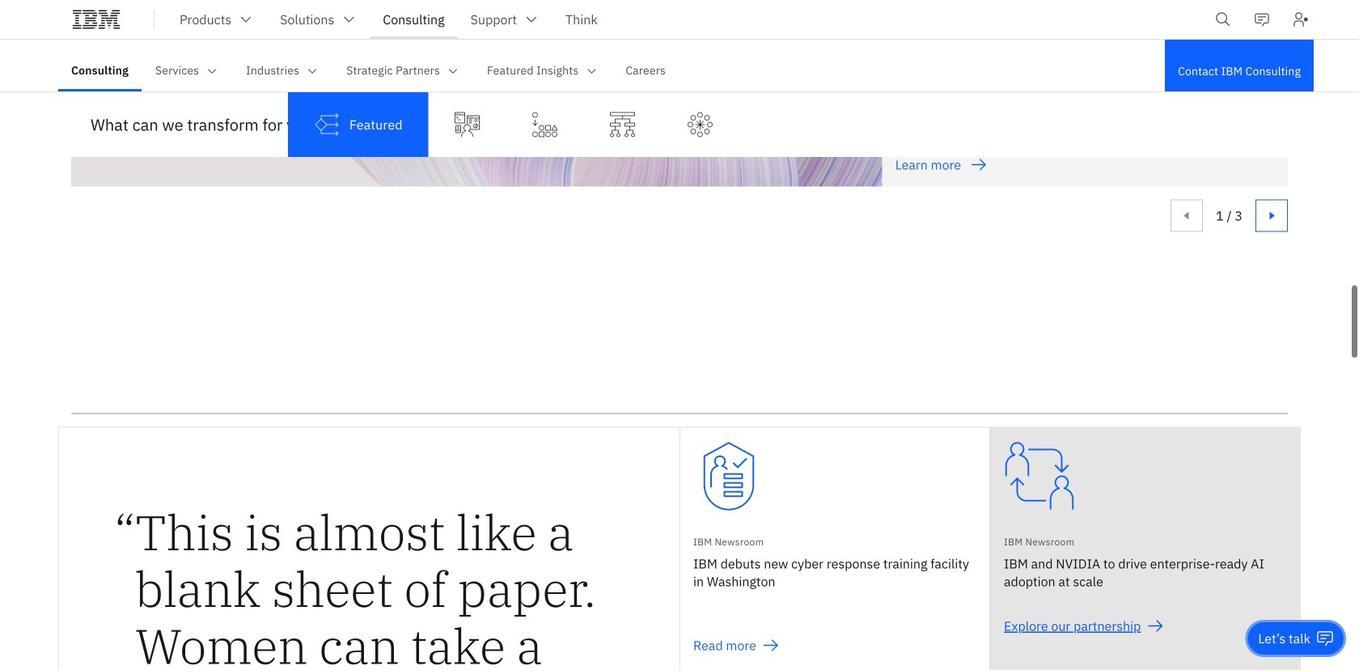 Task type: vqa. For each thing, say whether or not it's contained in the screenshot.
YOUR PRIVACY CHOICES element
no



Task type: locate. For each thing, give the bounding box(es) containing it.
let's talk element
[[1259, 630, 1311, 647]]



